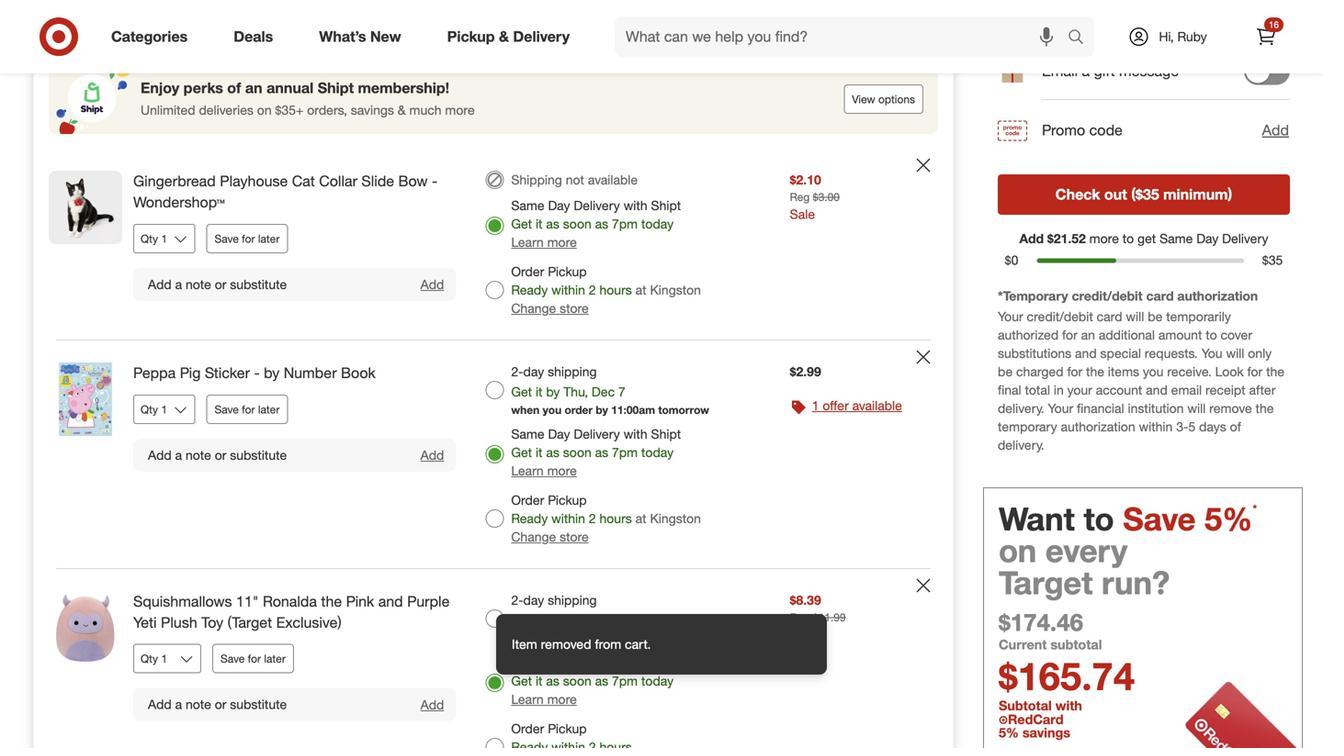 Task type: describe. For each thing, give the bounding box(es) containing it.
reg for -
[[790, 190, 810, 204]]

dec for book
[[592, 384, 615, 400]]

note for playhouse
[[186, 276, 211, 292]]

subtotal
[[999, 698, 1052, 714]]

0 horizontal spatial 5%
[[999, 725, 1019, 742]]

2 vertical spatial with
[[1055, 698, 1082, 714]]

$ 0
[[1005, 252, 1018, 268]]

with for peppa pig sticker - by number book
[[624, 426, 647, 442]]

save for gingerbread playhouse cat collar slide bow - wondershop™
[[215, 232, 239, 246]]

collar
[[319, 172, 357, 190]]

on every target run?
[[999, 532, 1170, 602]]

11"
[[236, 593, 259, 611]]

0 vertical spatial 1
[[1042, 3, 1050, 21]]

5
[[1188, 419, 1196, 435]]

get inside 2-day shipping get it by thu, dec 7 when you order by 11:00am tomorrow
[[511, 384, 532, 400]]

$174.46 current subtotal $165.74
[[999, 608, 1135, 700]]

get it as soon as 7pm today learn more
[[511, 673, 674, 708]]

within for gingerbread playhouse cat collar slide bow - wondershop™
[[551, 282, 585, 298]]

2 for peppa pig sticker - by number book
[[589, 511, 596, 527]]

1 vertical spatial credit/debit
[[1027, 309, 1093, 325]]

2- for purple
[[511, 593, 523, 609]]

pig
[[180, 364, 201, 382]]

subtotal
[[1050, 637, 1102, 653]]

same day delivery with shipt get it as soon as 7pm today learn more for peppa pig sticker - by number book
[[511, 426, 681, 479]]

or for pig
[[215, 447, 226, 463]]

add button for purple
[[420, 696, 445, 714]]

squishmallows
[[133, 593, 232, 611]]

on inside enjoy perks of an annual shipt membership! unlimited deliveries on $35+ orders, savings & much more
[[257, 102, 272, 118]]

in
[[1054, 382, 1064, 398]]

save up run?
[[1123, 500, 1196, 539]]

within inside "*temporary credit/debit card authorization your credit/debit card will be temporarily authorized for an additional amount to cover substitutions and special requests. you will only be charged for the items you receive. look for the final total in your account and email receipt after delivery. your financial institution will remove the temporary authorization within 3-5 days of delivery."
[[1139, 419, 1173, 435]]

*temporary credit/debit card authorization your credit/debit card will be temporarily authorized for an additional amount to cover substitutions and special requests. you will only be charged for the items you receive. look for the final total in your account and email receipt after delivery. your financial institution will remove the temporary authorization within 3-5 days of delivery.
[[998, 288, 1284, 454]]

at for peppa pig sticker - by number book
[[635, 511, 646, 527]]

change store button for peppa pig sticker - by number book
[[511, 528, 589, 547]]

add a note or substitute for playhouse
[[148, 276, 287, 292]]

promo
[[1042, 121, 1085, 139]]

final
[[998, 382, 1021, 398]]

deals
[[234, 28, 273, 46]]

2 vertical spatial available
[[852, 398, 902, 414]]

squishmallows 11" ronalda the pink and purple yeti plush toy (target exclusive) link
[[133, 592, 456, 634]]

a for gingerbread playhouse cat collar slide bow - wondershop™
[[175, 276, 182, 292]]

0 vertical spatial card
[[1146, 288, 1174, 304]]

0 horizontal spatial -
[[254, 364, 260, 382]]

hours for gingerbread playhouse cat collar slide bow - wondershop™
[[599, 282, 632, 298]]

1 it from the top
[[536, 216, 542, 232]]

number
[[284, 364, 337, 382]]

1 get from the top
[[511, 216, 532, 232]]

what's new link
[[303, 17, 424, 57]]

to inside "*temporary credit/debit card authorization your credit/debit card will be temporarily authorized for an additional amount to cover substitutions and special requests. you will only be charged for the items you receive. look for the final total in your account and email receipt after delivery. your financial institution will remove the temporary authorization within 3-5 days of delivery."
[[1206, 327, 1217, 343]]

& inside enjoy perks of an annual shipt membership! unlimited deliveries on $35+ orders, savings & much more
[[398, 102, 406, 118]]

a for squishmallows 11" ronalda the pink and purple yeti plush toy (target exclusive)
[[175, 697, 182, 713]]

shipt for -
[[651, 198, 681, 214]]

16 link
[[1246, 17, 1286, 57]]

special
[[1100, 346, 1141, 362]]

peppa pig sticker - by number book image
[[49, 363, 122, 436]]

hours for peppa pig sticker - by number book
[[599, 511, 632, 527]]

0 vertical spatial &
[[499, 28, 509, 46]]

12401
[[111, 17, 147, 33]]

when for peppa pig sticker - by number book
[[511, 403, 540, 417]]

1 vertical spatial authorization
[[1061, 419, 1135, 435]]

5% savings
[[999, 725, 1070, 742]]

1 vertical spatial 1
[[812, 398, 819, 414]]

substitute for sticker
[[230, 447, 287, 463]]

squishmallows 11&#34; ronalda the pink and purple yeti plush toy (target exclusive) image
[[49, 592, 122, 665]]

ready for peppa pig sticker - by number book
[[511, 511, 548, 527]]

$3.00
[[813, 190, 840, 204]]

substitute for ronalda
[[230, 697, 287, 713]]

amount
[[1158, 327, 1202, 343]]

day for book
[[523, 364, 544, 380]]

get
[[1137, 230, 1156, 246]]

get inside the 2-day shipping get it by thu, dec 7 when you order by 11:00am
[[511, 613, 532, 629]]

gingerbread
[[133, 172, 216, 190]]

($35
[[1131, 185, 1159, 203]]

charged
[[1016, 364, 1064, 380]]

7 for purple
[[618, 613, 625, 629]]

soon for peppa pig sticker - by number book
[[563, 445, 591, 461]]

redcard
[[1008, 712, 1063, 728]]

store pickup radio for squishmallows 11" ronalda the pink and purple yeti plush toy (target exclusive)
[[485, 739, 504, 749]]

cart item ready to fulfill group containing squishmallows 11" ronalda the pink and purple yeti plush toy (target exclusive)
[[34, 570, 953, 749]]

2 horizontal spatial and
[[1146, 382, 1168, 398]]

0 vertical spatial your
[[998, 309, 1023, 325]]

2- for book
[[511, 364, 523, 380]]

$35+
[[275, 102, 304, 118]]

1 vertical spatial 1 offer available
[[812, 398, 902, 414]]

want to save 5% *
[[999, 500, 1257, 539]]

code
[[1089, 121, 1123, 139]]

view options
[[852, 92, 915, 106]]

enjoy perks of an annual shipt membership! unlimited deliveries on $35+ orders, savings & much more
[[141, 79, 475, 118]]

email a gift message
[[1042, 62, 1179, 80]]

dec for purple
[[592, 613, 615, 629]]

email
[[1042, 62, 1078, 80]]

2 delivery. from the top
[[998, 437, 1044, 454]]

learn for peppa pig sticker - by number book
[[511, 463, 544, 479]]

purple
[[407, 593, 450, 611]]

squishmallows 11" ronalda the pink and purple yeti plush toy (target exclusive)
[[133, 593, 450, 632]]

order for peppa pig sticker - by number book
[[565, 403, 593, 417]]

order for squishmallows 11" ronalda the pink and purple yeti plush toy (target exclusive)
[[565, 632, 593, 646]]

gingerbread playhouse cat collar slide bow - wondershop™ link
[[133, 171, 456, 213]]

1 vertical spatial same
[[1160, 230, 1193, 246]]

peppa
[[133, 364, 176, 382]]

message
[[1119, 62, 1179, 80]]

an inside "*temporary credit/debit card authorization your credit/debit card will be temporarily authorized for an additional amount to cover substitutions and special requests. you will only be charged for the items you receive. look for the final total in your account and email receipt after delivery. your financial institution will remove the temporary authorization within 3-5 days of delivery."
[[1081, 327, 1095, 343]]

3 learn more button from the top
[[511, 691, 577, 709]]

0 vertical spatial credit/debit
[[1072, 288, 1143, 304]]

1 vertical spatial available
[[588, 172, 638, 188]]

change for gingerbread playhouse cat collar slide bow - wondershop™
[[511, 301, 556, 317]]

0 horizontal spatial be
[[998, 364, 1013, 380]]

run?
[[1102, 563, 1170, 602]]

2-day shipping get it by thu, dec 7 when you order by 11:00am tomorrow
[[511, 364, 709, 417]]

save for later button for cat
[[206, 224, 288, 253]]

you
[[1201, 346, 1222, 362]]

save for squishmallows 11" ronalda the pink and purple yeti plush toy (target exclusive)
[[221, 653, 245, 666]]

0 vertical spatial 1 offer available button
[[998, 0, 1290, 42]]

peppa pig sticker - by number book
[[133, 364, 376, 382]]

shipping for squishmallows 11" ronalda the pink and purple yeti plush toy (target exclusive)
[[548, 593, 597, 609]]

temporarily
[[1166, 309, 1231, 325]]

same day delivery with shipt get it as soon as 7pm today learn more for gingerbread playhouse cat collar slide bow - wondershop™
[[511, 198, 681, 250]]

plush
[[161, 614, 197, 632]]

save for later for ronalda
[[221, 653, 286, 666]]

learn more button for peppa pig sticker - by number book
[[511, 462, 577, 481]]

same for gingerbread playhouse cat collar slide bow - wondershop™
[[511, 198, 544, 214]]

today inside get it as soon as 7pm today learn more
[[641, 673, 674, 690]]

item
[[512, 637, 537, 653]]

orders,
[[307, 102, 347, 118]]

much
[[409, 102, 441, 118]]

3 get from the top
[[511, 445, 532, 461]]

learn more button for gingerbread playhouse cat collar slide bow - wondershop™
[[511, 233, 577, 252]]

learn inside get it as soon as 7pm today learn more
[[511, 692, 544, 708]]

7pm inside get it as soon as 7pm today learn more
[[612, 673, 638, 690]]

ruby
[[1177, 28, 1207, 45]]

what's new
[[319, 28, 401, 46]]

of inside enjoy perks of an annual shipt membership! unlimited deliveries on $35+ orders, savings & much more
[[227, 79, 241, 97]]

$ for 35
[[1262, 252, 1269, 268]]

cart.
[[625, 637, 651, 653]]

shipping
[[511, 172, 562, 188]]

ready for gingerbread playhouse cat collar slide bow - wondershop™
[[511, 282, 548, 298]]

membership!
[[358, 79, 449, 97]]

0 vertical spatial offer
[[1054, 3, 1087, 21]]

subtotal with
[[999, 698, 1086, 714]]

$ for 0
[[1005, 252, 1011, 268]]

order pickup ready within 2 hours at kingston change store for peppa pig sticker - by number book
[[511, 492, 701, 545]]

email
[[1171, 382, 1202, 398]]

save for later button for sticker
[[206, 395, 288, 424]]

exclusive)
[[276, 614, 342, 632]]

0 vertical spatial will
[[1126, 309, 1144, 325]]

1 vertical spatial savings
[[1022, 725, 1070, 742]]

pickup & delivery
[[447, 28, 570, 46]]

slide
[[361, 172, 394, 190]]

removed
[[541, 637, 591, 653]]

days
[[1199, 419, 1226, 435]]

1 vertical spatial day
[[1196, 230, 1219, 246]]

look
[[1215, 364, 1244, 380]]

after
[[1249, 382, 1276, 398]]

day for purple
[[523, 593, 544, 609]]

view options button
[[844, 85, 923, 114]]

gift
[[1094, 62, 1115, 80]]

and inside squishmallows 11" ronalda the pink and purple yeti plush toy (target exclusive)
[[378, 593, 403, 611]]

0 vertical spatial authorization
[[1177, 288, 1258, 304]]

remove
[[1209, 401, 1252, 417]]

authorized
[[998, 327, 1059, 343]]

deliveries
[[199, 102, 253, 118]]

receive.
[[1167, 364, 1212, 380]]

store for gingerbread playhouse cat collar slide bow - wondershop™
[[560, 301, 589, 317]]

categories link
[[96, 17, 211, 57]]

$2.99
[[790, 364, 821, 380]]

for up your at bottom right
[[1067, 364, 1082, 380]]

hi,
[[1159, 28, 1174, 45]]

it inside get it as soon as 7pm today learn more
[[536, 673, 542, 690]]

shipt inside enjoy perks of an annual shipt membership! unlimited deliveries on $35+ orders, savings & much more
[[318, 79, 354, 97]]

kingston for gingerbread playhouse cat collar slide bow - wondershop™
[[650, 282, 701, 298]]

for up substitutions
[[1062, 327, 1077, 343]]

0 horizontal spatial card
[[1097, 309, 1122, 325]]

1 horizontal spatial and
[[1075, 346, 1097, 362]]

starting of progress bar: $0 element
[[999, 252, 1024, 270]]

order pickup
[[511, 721, 587, 737]]

$165.74
[[999, 653, 1135, 700]]

*
[[1253, 502, 1257, 516]]



Task type: locate. For each thing, give the bounding box(es) containing it.
2 for gingerbread playhouse cat collar slide bow - wondershop™
[[589, 282, 596, 298]]

card up temporarily
[[1146, 288, 1174, 304]]

2 vertical spatial will
[[1187, 401, 1206, 417]]

1 2- from the top
[[511, 364, 523, 380]]

1 change from the top
[[511, 301, 556, 317]]

change store button right store pickup radio
[[511, 300, 589, 318]]

order inside the 2-day shipping get it by thu, dec 7 when you order by 11:00am
[[565, 632, 593, 646]]

1 vertical spatial 7pm
[[612, 445, 638, 461]]

add a note or substitute down toy
[[148, 697, 287, 713]]

perks
[[183, 79, 223, 97]]

available
[[1091, 3, 1152, 21], [588, 172, 638, 188], [852, 398, 902, 414]]

and
[[1075, 346, 1097, 362], [1146, 382, 1168, 398], [378, 593, 403, 611]]

when for squishmallows 11" ronalda the pink and purple yeti plush toy (target exclusive)
[[511, 632, 540, 646]]

2 learn more button from the top
[[511, 462, 577, 481]]

later for cat
[[258, 232, 280, 246]]

soon down item removed from cart. on the bottom left
[[563, 673, 591, 690]]

2 today from the top
[[641, 445, 674, 461]]

change
[[511, 301, 556, 317], [511, 529, 556, 545]]

only
[[1248, 346, 1272, 362]]

5 get from the top
[[511, 673, 532, 690]]

will down cover
[[1226, 346, 1244, 362]]

day
[[523, 364, 544, 380], [523, 593, 544, 609]]

save down sticker
[[215, 403, 239, 417]]

0 vertical spatial soon
[[563, 216, 591, 232]]

for down (target
[[248, 653, 261, 666]]

3 note from the top
[[186, 697, 211, 713]]

reg down $8.39
[[790, 611, 810, 625]]

reg inside the $8.39 reg $11.99
[[790, 611, 810, 625]]

7pm for peppa pig sticker - by number book
[[612, 445, 638, 461]]

institution
[[1128, 401, 1184, 417]]

yeti
[[133, 614, 157, 632]]

$2.10 reg $3.00 sale
[[790, 172, 840, 222]]

note down toy
[[186, 697, 211, 713]]

1 thu, from the top
[[563, 384, 588, 400]]

1 horizontal spatial card
[[1146, 288, 1174, 304]]

ready
[[511, 282, 548, 298], [511, 511, 548, 527]]

0 horizontal spatial your
[[998, 309, 1023, 325]]

categories
[[111, 28, 188, 46]]

*temporary
[[998, 288, 1068, 304]]

4 it from the top
[[536, 613, 542, 629]]

11:00am up get it as soon as 7pm today learn more
[[611, 632, 655, 646]]

add $21.52 more to get same day delivery
[[1019, 230, 1268, 246]]

1 horizontal spatial an
[[1081, 327, 1095, 343]]

1 offer available button up message at right
[[998, 0, 1290, 42]]

2 vertical spatial you
[[543, 632, 562, 646]]

substitute down peppa pig sticker - by number book
[[230, 447, 287, 463]]

today for peppa pig sticker - by number book
[[641, 445, 674, 461]]

(target
[[227, 614, 272, 632]]

or for 11"
[[215, 697, 226, 713]]

2 add a note or substitute from the top
[[148, 447, 287, 463]]

5 it from the top
[[536, 673, 542, 690]]

1 reg from the top
[[790, 190, 810, 204]]

1 horizontal spatial on
[[999, 532, 1037, 570]]

be
[[1148, 309, 1163, 325], [998, 364, 1013, 380]]

1 substitute from the top
[[230, 276, 287, 292]]

soon down 2-day shipping get it by thu, dec 7 when you order by 11:00am tomorrow
[[563, 445, 591, 461]]

with down 2-day shipping get it by thu, dec 7 when you order by 11:00am tomorrow
[[624, 426, 647, 442]]

1 vertical spatial cart item ready to fulfill group
[[34, 341, 953, 569]]

1 add a note or substitute from the top
[[148, 276, 287, 292]]

thu, inside 2-day shipping get it by thu, dec 7 when you order by 11:00am tomorrow
[[563, 384, 588, 400]]

3 add a note or substitute from the top
[[148, 697, 287, 713]]

1 vertical spatial will
[[1226, 346, 1244, 362]]

of inside "*temporary credit/debit card authorization your credit/debit card will be temporarily authorized for an additional amount to cover substitutions and special requests. you will only be charged for the items you receive. look for the final total in your account and email receipt after delivery. your financial institution will remove the temporary authorization within 3-5 days of delivery."
[[1230, 419, 1241, 435]]

1 2 from the top
[[589, 282, 596, 298]]

want
[[999, 500, 1075, 539]]

a down the pig
[[175, 447, 182, 463]]

your
[[1067, 382, 1092, 398]]

$11.99
[[813, 611, 846, 625]]

with
[[624, 198, 647, 214], [624, 426, 647, 442], [1055, 698, 1082, 714]]

2 soon from the top
[[563, 445, 591, 461]]

with down shipping not available
[[624, 198, 647, 214]]

save for later down peppa pig sticker - by number book
[[215, 403, 280, 417]]

2 store from the top
[[560, 529, 589, 545]]

1 vertical spatial day
[[523, 593, 544, 609]]

$8.39
[[790, 593, 821, 609]]

soon inside get it as soon as 7pm today learn more
[[563, 673, 591, 690]]

save down wondershop™
[[215, 232, 239, 246]]

0
[[1011, 252, 1018, 268]]

store up 2-day shipping get it by thu, dec 7 when you order by 11:00am tomorrow
[[560, 301, 589, 317]]

0 horizontal spatial an
[[245, 79, 262, 97]]

or for playhouse
[[215, 276, 226, 292]]

search button
[[1059, 17, 1103, 61]]

you inside 2-day shipping get it by thu, dec 7 when you order by 11:00am tomorrow
[[543, 403, 562, 417]]

reg up sale
[[790, 190, 810, 204]]

receipt
[[1205, 382, 1245, 398]]

today for gingerbread playhouse cat collar slide bow - wondershop™
[[641, 216, 674, 232]]

2 2 from the top
[[589, 511, 596, 527]]

substitute down (target
[[230, 697, 287, 713]]

2 it from the top
[[536, 384, 542, 400]]

2 order pickup ready within 2 hours at kingston change store from the top
[[511, 492, 701, 545]]

2 when from the top
[[511, 632, 540, 646]]

or down toy
[[215, 697, 226, 713]]

view
[[852, 92, 875, 106]]

substitute
[[230, 276, 287, 292], [230, 447, 287, 463], [230, 697, 287, 713]]

0 vertical spatial when
[[511, 403, 540, 417]]

with for gingerbread playhouse cat collar slide bow - wondershop™
[[624, 198, 647, 214]]

&
[[499, 28, 509, 46], [398, 102, 406, 118]]

day down shipping not available
[[548, 198, 570, 214]]

later down gingerbread playhouse cat collar slide bow - wondershop™
[[258, 232, 280, 246]]

0 vertical spatial today
[[641, 216, 674, 232]]

temporary
[[998, 419, 1057, 435]]

enjoy
[[141, 79, 179, 97]]

the up the after
[[1266, 364, 1284, 380]]

be up amount
[[1148, 309, 1163, 325]]

2 7 from the top
[[618, 613, 625, 629]]

more inside enjoy perks of an annual shipt membership! unlimited deliveries on $35+ orders, savings & much more
[[445, 102, 475, 118]]

wondershop™
[[133, 193, 225, 211]]

as
[[546, 216, 559, 232], [595, 216, 608, 232], [546, 445, 559, 461], [595, 445, 608, 461], [546, 673, 559, 690], [595, 673, 608, 690]]

0 vertical spatial and
[[1075, 346, 1097, 362]]

2 7pm from the top
[[612, 445, 638, 461]]

1 vertical spatial order pickup ready within 2 hours at kingston change store
[[511, 492, 701, 545]]

2 day from the top
[[523, 593, 544, 609]]

2 shipping from the top
[[548, 593, 597, 609]]

store pickup radio for peppa pig sticker - by number book
[[485, 510, 504, 528]]

today
[[641, 216, 674, 232], [641, 445, 674, 461], [641, 673, 674, 690]]

1 vertical spatial hours
[[599, 511, 632, 527]]

3 it from the top
[[536, 445, 542, 461]]

0 vertical spatial be
[[1148, 309, 1163, 325]]

1 vertical spatial store
[[560, 529, 589, 545]]

sticker
[[205, 364, 250, 382]]

2 dec from the top
[[592, 613, 615, 629]]

delivery
[[513, 28, 570, 46], [574, 198, 620, 214], [1222, 230, 1268, 246], [574, 426, 620, 442]]

1 order from the top
[[511, 264, 544, 280]]

store up the 2-day shipping get it by thu, dec 7 when you order by 11:00am
[[560, 529, 589, 545]]

shipping for peppa pig sticker - by number book
[[548, 364, 597, 380]]

thu, for book
[[563, 384, 588, 400]]

soon
[[563, 216, 591, 232], [563, 445, 591, 461], [563, 673, 591, 690]]

or down sticker
[[215, 447, 226, 463]]

1 vertical spatial -
[[254, 364, 260, 382]]

0 vertical spatial available
[[1091, 3, 1152, 21]]

or up sticker
[[215, 276, 226, 292]]

2 vertical spatial same
[[511, 426, 544, 442]]

1 vertical spatial offer
[[823, 398, 849, 414]]

card up additional
[[1097, 309, 1122, 325]]

learn more button
[[511, 233, 577, 252], [511, 462, 577, 481], [511, 691, 577, 709]]

1 horizontal spatial 1
[[1042, 3, 1050, 21]]

note for pig
[[186, 447, 211, 463]]

annual
[[267, 79, 314, 97]]

2 reg from the top
[[790, 611, 810, 625]]

the
[[1086, 364, 1104, 380], [1266, 364, 1284, 380], [1256, 401, 1274, 417], [321, 593, 342, 611]]

from for 12401
[[151, 17, 177, 33]]

thu, inside the 2-day shipping get it by thu, dec 7 when you order by 11:00am
[[563, 613, 588, 629]]

for down peppa pig sticker - by number book
[[242, 403, 255, 417]]

0 vertical spatial from
[[151, 17, 177, 33]]

2 vertical spatial save for later button
[[212, 645, 294, 674]]

1 offer available down $2.99
[[812, 398, 902, 414]]

2 note from the top
[[186, 447, 211, 463]]

1 hours from the top
[[599, 282, 632, 298]]

when
[[511, 403, 540, 417], [511, 632, 540, 646]]

change store button up the 2-day shipping get it by thu, dec 7 when you order by 11:00am
[[511, 528, 589, 547]]

offer
[[1054, 3, 1087, 21], [823, 398, 849, 414]]

from left cart.
[[595, 637, 621, 653]]

order inside 2-day shipping get it by thu, dec 7 when you order by 11:00am tomorrow
[[565, 403, 593, 417]]

1 horizontal spatial -
[[432, 172, 437, 190]]

be up 'final' at the bottom right
[[998, 364, 1013, 380]]

an left additional
[[1081, 327, 1095, 343]]

with right subtotal
[[1055, 698, 1082, 714]]

3 learn from the top
[[511, 692, 544, 708]]

- right bow
[[432, 172, 437, 190]]

1 learn more button from the top
[[511, 233, 577, 252]]

2 vertical spatial save for later
[[221, 653, 286, 666]]

1 vertical spatial from
[[595, 637, 621, 653]]

of
[[227, 79, 241, 97], [1230, 419, 1241, 435]]

2 vertical spatial add a note or substitute
[[148, 697, 287, 713]]

the up your at bottom right
[[1086, 364, 1104, 380]]

0 vertical spatial or
[[215, 276, 226, 292]]

cart item ready to fulfill group containing peppa pig sticker - by number book
[[34, 341, 953, 569]]

day inside the 2-day shipping get it by thu, dec 7 when you order by 11:00am
[[523, 593, 544, 609]]

1 left search button
[[1042, 3, 1050, 21]]

3 today from the top
[[641, 673, 674, 690]]

from right the 12401
[[151, 17, 177, 33]]

dec inside 2-day shipping get it by thu, dec 7 when you order by 11:00am tomorrow
[[592, 384, 615, 400]]

1 same day delivery with shipt get it as soon as 7pm today learn more from the top
[[511, 198, 681, 250]]

on left the $35+
[[257, 102, 272, 118]]

requests.
[[1145, 346, 1198, 362]]

it inside the 2-day shipping get it by thu, dec 7 when you order by 11:00am
[[536, 613, 542, 629]]

will up additional
[[1126, 309, 1144, 325]]

save for later down (target
[[221, 653, 286, 666]]

the inside squishmallows 11" ronalda the pink and purple yeti plush toy (target exclusive)
[[321, 593, 342, 611]]

reg for purple
[[790, 611, 810, 625]]

5%
[[1205, 500, 1253, 539], [999, 725, 1019, 742]]

add a note or substitute for 11"
[[148, 697, 287, 713]]

7pm down shipping not available
[[612, 216, 638, 232]]

authorization up temporarily
[[1177, 288, 1258, 304]]

2 11:00am from the top
[[611, 632, 655, 646]]

same for peppa pig sticker - by number book
[[511, 426, 544, 442]]

1 change store button from the top
[[511, 300, 589, 318]]

note down the pig
[[186, 447, 211, 463]]

shipping inside 2-day shipping get it by thu, dec 7 when you order by 11:00am tomorrow
[[548, 364, 597, 380]]

7pm for gingerbread playhouse cat collar slide bow - wondershop™
[[612, 216, 638, 232]]

delivery inside pickup & delivery link
[[513, 28, 570, 46]]

1 vertical spatial today
[[641, 445, 674, 461]]

0 vertical spatial within
[[551, 282, 585, 298]]

0 horizontal spatial authorization
[[1061, 419, 1135, 435]]

the left pink
[[321, 593, 342, 611]]

1 vertical spatial learn more button
[[511, 462, 577, 481]]

thu, for purple
[[563, 613, 588, 629]]

store
[[560, 301, 589, 317], [560, 529, 589, 545]]

1 shipping from the top
[[548, 364, 597, 380]]

promo code
[[1042, 121, 1123, 139]]

1 store from the top
[[560, 301, 589, 317]]

3 or from the top
[[215, 697, 226, 713]]

and left special
[[1075, 346, 1097, 362]]

1 vertical spatial your
[[1048, 401, 1073, 417]]

7 inside 2-day shipping get it by thu, dec 7 when you order by 11:00am tomorrow
[[618, 384, 625, 400]]

7pm
[[612, 216, 638, 232], [612, 445, 638, 461], [612, 673, 638, 690]]

1 vertical spatial or
[[215, 447, 226, 463]]

your down in
[[1048, 401, 1073, 417]]

1 7 from the top
[[618, 384, 625, 400]]

0 vertical spatial an
[[245, 79, 262, 97]]

when inside the 2-day shipping get it by thu, dec 7 when you order by 11:00am
[[511, 632, 540, 646]]

delivery. up temporary
[[998, 401, 1044, 417]]

note down wondershop™
[[186, 276, 211, 292]]

35
[[1269, 252, 1283, 268]]

you inside the 2-day shipping get it by thu, dec 7 when you order by 11:00am
[[543, 632, 562, 646]]

1 or from the top
[[215, 276, 226, 292]]

1 vertical spatial shipt
[[651, 198, 681, 214]]

day inside 2-day shipping get it by thu, dec 7 when you order by 11:00am tomorrow
[[523, 364, 544, 380]]

2 cart item ready to fulfill group from the top
[[34, 341, 953, 569]]

kingston for peppa pig sticker - by number book
[[650, 511, 701, 527]]

7pm down cart.
[[612, 673, 638, 690]]

when inside 2-day shipping get it by thu, dec 7 when you order by 11:00am tomorrow
[[511, 403, 540, 417]]

2 change from the top
[[511, 529, 556, 545]]

$ 35
[[1262, 252, 1283, 268]]

- right sticker
[[254, 364, 260, 382]]

gingerbread playhouse cat collar slide bow - wondershop&#8482; image
[[49, 171, 122, 245]]

0 vertical spatial hours
[[599, 282, 632, 298]]

cart item ready to fulfill group
[[34, 149, 953, 340], [34, 341, 953, 569], [34, 570, 953, 749]]

2 vertical spatial and
[[378, 593, 403, 611]]

the down the after
[[1256, 401, 1274, 417]]

add button for book
[[420, 447, 445, 465]]

1 vertical spatial save for later button
[[206, 395, 288, 424]]

shipt for book
[[651, 426, 681, 442]]

1 offer available inside button
[[1042, 3, 1152, 21]]

save for later button down peppa pig sticker - by number book
[[206, 395, 288, 424]]

at
[[635, 282, 646, 298], [635, 511, 646, 527]]

$ inside end of progress bar: $35 element
[[1262, 252, 1269, 268]]

and up institution
[[1146, 382, 1168, 398]]

1 today from the top
[[641, 216, 674, 232]]

0 vertical spatial ready
[[511, 282, 548, 298]]

1 day from the top
[[523, 364, 544, 380]]

2 thu, from the top
[[563, 613, 588, 629]]

1 order from the top
[[565, 403, 593, 417]]

7 for book
[[618, 384, 625, 400]]

save for later for cat
[[215, 232, 280, 246]]

credit/debit up additional
[[1072, 288, 1143, 304]]

3 cart item ready to fulfill group from the top
[[34, 570, 953, 749]]

within for peppa pig sticker - by number book
[[551, 511, 585, 527]]

11:00am inside the 2-day shipping get it by thu, dec 7 when you order by 11:00am
[[611, 632, 655, 646]]

account
[[1096, 382, 1142, 398]]

1 horizontal spatial your
[[1048, 401, 1073, 417]]

2 vertical spatial note
[[186, 697, 211, 713]]

0 horizontal spatial 1 offer available button
[[812, 397, 902, 415]]

None radio
[[485, 674, 504, 693]]

an up deliveries
[[245, 79, 262, 97]]

0 horizontal spatial &
[[398, 102, 406, 118]]

2 change store button from the top
[[511, 528, 589, 547]]

1 vertical spatial shipping
[[548, 593, 597, 609]]

What can we help you find? suggestions appear below search field
[[615, 17, 1072, 57]]

delivery. down temporary
[[998, 437, 1044, 454]]

shipt logo surround by produce image
[[49, 55, 141, 142]]

2 get from the top
[[511, 384, 532, 400]]

0 vertical spatial order
[[565, 403, 593, 417]]

it
[[536, 216, 542, 232], [536, 384, 542, 400], [536, 445, 542, 461], [536, 613, 542, 629], [536, 673, 542, 690]]

1 vertical spatial substitute
[[230, 447, 287, 463]]

order for peppa pig sticker - by number book
[[511, 492, 544, 509]]

save for later button down (target
[[212, 645, 294, 674]]

later down peppa pig sticker - by number book
[[258, 403, 280, 417]]

cart item ready to fulfill group containing gingerbread playhouse cat collar slide bow - wondershop™
[[34, 149, 953, 340]]

11:00am for squishmallows 11" ronalda the pink and purple yeti plush toy (target exclusive)
[[611, 632, 655, 646]]

1 $ from the left
[[1005, 252, 1011, 268]]

0 vertical spatial 2-
[[511, 364, 523, 380]]

to 12401 from kingston
[[96, 17, 232, 33]]

pink
[[346, 593, 374, 611]]

savings down membership! in the top left of the page
[[351, 102, 394, 118]]

2 2- from the top
[[511, 593, 523, 609]]

1 vertical spatial reg
[[790, 611, 810, 625]]

to up you
[[1206, 327, 1217, 343]]

3 soon from the top
[[563, 673, 591, 690]]

store for peppa pig sticker - by number book
[[560, 529, 589, 545]]

change for peppa pig sticker - by number book
[[511, 529, 556, 545]]

a for peppa pig sticker - by number book
[[175, 447, 182, 463]]

0 vertical spatial learn
[[511, 234, 544, 250]]

1 vertical spatial card
[[1097, 309, 1122, 325]]

deals link
[[218, 17, 296, 57]]

substitutions
[[998, 346, 1071, 362]]

1 offer available
[[1042, 3, 1152, 21], [812, 398, 902, 414]]

$
[[1005, 252, 1011, 268], [1262, 252, 1269, 268]]

1 vertical spatial order
[[565, 632, 593, 646]]

savings inside enjoy perks of an annual shipt membership! unlimited deliveries on $35+ orders, savings & much more
[[351, 102, 394, 118]]

0 vertical spatial with
[[624, 198, 647, 214]]

target
[[999, 563, 1093, 602]]

0 horizontal spatial will
[[1126, 309, 1144, 325]]

1 11:00am from the top
[[611, 403, 655, 417]]

change store button for gingerbread playhouse cat collar slide bow - wondershop™
[[511, 300, 589, 318]]

1 7pm from the top
[[612, 216, 638, 232]]

1 horizontal spatial 5%
[[1205, 500, 1253, 539]]

2 learn from the top
[[511, 463, 544, 479]]

1 ready from the top
[[511, 282, 548, 298]]

not
[[566, 172, 584, 188]]

7 inside the 2-day shipping get it by thu, dec 7 when you order by 11:00am
[[618, 613, 625, 629]]

2 order from the top
[[565, 632, 593, 646]]

2 vertical spatial cart item ready to fulfill group
[[34, 570, 953, 749]]

2- inside the 2-day shipping get it by thu, dec 7 when you order by 11:00am
[[511, 593, 523, 609]]

dec inside the 2-day shipping get it by thu, dec 7 when you order by 11:00am
[[592, 613, 615, 629]]

1 order pickup ready within 2 hours at kingston change store from the top
[[511, 264, 701, 317]]

save for later for sticker
[[215, 403, 280, 417]]

1 cart item ready to fulfill group from the top
[[34, 149, 953, 340]]

save for later button down playhouse
[[206, 224, 288, 253]]

of up deliveries
[[227, 79, 241, 97]]

more inside get it as soon as 7pm today learn more
[[547, 692, 577, 708]]

1 learn from the top
[[511, 234, 544, 250]]

0 vertical spatial store pickup radio
[[485, 510, 504, 528]]

1 vertical spatial 5%
[[999, 725, 1019, 742]]

total
[[1025, 382, 1050, 398]]

1 vertical spatial 7
[[618, 613, 625, 629]]

within
[[551, 282, 585, 298], [1139, 419, 1173, 435], [551, 511, 585, 527]]

1 dec from the top
[[592, 384, 615, 400]]

1 vertical spatial of
[[1230, 419, 1241, 435]]

$ inside starting of progress bar: $0 element
[[1005, 252, 1011, 268]]

at for gingerbread playhouse cat collar slide bow - wondershop™
[[635, 282, 646, 298]]

0 vertical spatial kingston
[[181, 17, 232, 33]]

0 horizontal spatial 1 offer available
[[812, 398, 902, 414]]

tomorrow
[[658, 403, 709, 417]]

minimum)
[[1163, 185, 1232, 203]]

save for later button for ronalda
[[212, 645, 294, 674]]

11:00am left tomorrow
[[611, 403, 655, 417]]

1 vertical spatial kingston
[[650, 282, 701, 298]]

for down only
[[1247, 364, 1263, 380]]

2 order from the top
[[511, 492, 544, 509]]

1 vertical spatial store pickup radio
[[485, 739, 504, 749]]

learn for gingerbread playhouse cat collar slide bow - wondershop™
[[511, 234, 544, 250]]

2 substitute from the top
[[230, 447, 287, 463]]

4 get from the top
[[511, 613, 532, 629]]

order pickup ready within 2 hours at kingston change store for gingerbread playhouse cat collar slide bow - wondershop™
[[511, 264, 701, 317]]

order
[[565, 403, 593, 417], [565, 632, 593, 646]]

ronalda
[[263, 593, 317, 611]]

0 vertical spatial shipping
[[548, 364, 597, 380]]

2 at from the top
[[635, 511, 646, 527]]

soon for gingerbread playhouse cat collar slide bow - wondershop™
[[563, 216, 591, 232]]

order for gingerbread playhouse cat collar slide bow - wondershop™
[[511, 264, 544, 280]]

a left gift
[[1082, 62, 1090, 80]]

1 when from the top
[[511, 403, 540, 417]]

end of progress bar: $35 element
[[1257, 252, 1288, 270]]

you for book
[[543, 403, 562, 417]]

same day delivery with shipt get it as soon as 7pm today learn more down not
[[511, 198, 681, 250]]

for down playhouse
[[242, 232, 255, 246]]

toy
[[201, 614, 223, 632]]

check
[[1055, 185, 1100, 203]]

2 vertical spatial day
[[548, 426, 570, 442]]

a down wondershop™
[[175, 276, 182, 292]]

0 vertical spatial same day delivery with shipt get it as soon as 7pm today learn more
[[511, 198, 681, 250]]

$174.46
[[999, 608, 1083, 637]]

11:00am inside 2-day shipping get it by thu, dec 7 when you order by 11:00am tomorrow
[[611, 403, 655, 417]]

you inside "*temporary credit/debit card authorization your credit/debit card will be temporarily authorized for an additional amount to cover substitutions and special requests. you will only be charged for the items you receive. look for the final total in your account and email receipt after delivery. your financial institution will remove the temporary authorization within 3-5 days of delivery."
[[1143, 364, 1164, 380]]

1 vertical spatial with
[[624, 426, 647, 442]]

2 $ from the left
[[1262, 252, 1269, 268]]

on inside on every target run?
[[999, 532, 1037, 570]]

2 vertical spatial within
[[551, 511, 585, 527]]

add button for -
[[420, 276, 445, 294]]

same
[[511, 198, 544, 214], [1160, 230, 1193, 246], [511, 426, 544, 442]]

substitute up peppa pig sticker - by number book
[[230, 276, 287, 292]]

3 order from the top
[[511, 721, 544, 737]]

1 vertical spatial 1 offer available button
[[812, 397, 902, 415]]

day down minimum)
[[1196, 230, 1219, 246]]

you for purple
[[543, 632, 562, 646]]

add a note or substitute down sticker
[[148, 447, 287, 463]]

savings down subtotal with
[[1022, 725, 1070, 742]]

1 horizontal spatial &
[[499, 28, 509, 46]]

0 vertical spatial dec
[[592, 384, 615, 400]]

of down remove
[[1230, 419, 1241, 435]]

save down (target
[[221, 653, 245, 666]]

1 note from the top
[[186, 276, 211, 292]]

1 delivery. from the top
[[998, 401, 1044, 417]]

$8.39 reg $11.99
[[790, 593, 846, 625]]

2 vertical spatial soon
[[563, 673, 591, 690]]

0 horizontal spatial savings
[[351, 102, 394, 118]]

0 vertical spatial substitute
[[230, 276, 287, 292]]

2 hours from the top
[[599, 511, 632, 527]]

save for later button
[[206, 224, 288, 253], [206, 395, 288, 424], [212, 645, 294, 674]]

from for removed
[[595, 637, 621, 653]]

1 soon from the top
[[563, 216, 591, 232]]

- inside gingerbread playhouse cat collar slide bow - wondershop™
[[432, 172, 437, 190]]

day down 2-day shipping get it by thu, dec 7 when you order by 11:00am tomorrow
[[548, 426, 570, 442]]

0 vertical spatial on
[[257, 102, 272, 118]]

11:00am for peppa pig sticker - by number book
[[611, 403, 655, 417]]

later down (target
[[264, 653, 286, 666]]

3-
[[1176, 419, 1188, 435]]

to left the 12401
[[96, 17, 108, 33]]

add a note or substitute
[[148, 276, 287, 292], [148, 447, 287, 463], [148, 697, 287, 713]]

same day delivery with shipt get it as soon as 7pm today learn more down 2-day shipping get it by thu, dec 7 when you order by 11:00am tomorrow
[[511, 426, 681, 479]]

delivery.
[[998, 401, 1044, 417], [998, 437, 1044, 454]]

3 7pm from the top
[[612, 673, 638, 690]]

2 store pickup radio from the top
[[485, 739, 504, 749]]

new
[[370, 28, 401, 46]]

to right want
[[1084, 500, 1114, 539]]

Store pickup radio
[[485, 510, 504, 528], [485, 739, 504, 749]]

it inside 2-day shipping get it by thu, dec 7 when you order by 11:00am tomorrow
[[536, 384, 542, 400]]

will up 5
[[1187, 401, 1206, 417]]

substitute for cat
[[230, 276, 287, 292]]

add a note or substitute for pig
[[148, 447, 287, 463]]

reg inside $2.10 reg $3.00 sale
[[790, 190, 810, 204]]

search
[[1059, 29, 1103, 47]]

1 down $2.99
[[812, 398, 819, 414]]

1 at from the top
[[635, 282, 646, 298]]

2 vertical spatial kingston
[[650, 511, 701, 527]]

shipping inside the 2-day shipping get it by thu, dec 7 when you order by 11:00am
[[548, 593, 597, 609]]

2 same day delivery with shipt get it as soon as 7pm today learn more from the top
[[511, 426, 681, 479]]

learn
[[511, 234, 544, 250], [511, 463, 544, 479], [511, 692, 544, 708]]

1 store pickup radio from the top
[[485, 510, 504, 528]]

a down plush
[[175, 697, 182, 713]]

1 vertical spatial 11:00am
[[611, 632, 655, 646]]

0 vertical spatial reg
[[790, 190, 810, 204]]

0 vertical spatial save for later
[[215, 232, 280, 246]]

0 vertical spatial same
[[511, 198, 544, 214]]

save for peppa pig sticker - by number book
[[215, 403, 239, 417]]

day for gingerbread playhouse cat collar slide bow - wondershop™
[[548, 198, 570, 214]]

0 vertical spatial 5%
[[1205, 500, 1253, 539]]

1 horizontal spatial authorization
[[1177, 288, 1258, 304]]

1 vertical spatial an
[[1081, 327, 1095, 343]]

$21.52
[[1047, 230, 1086, 246]]

unlimited
[[141, 102, 195, 118]]

hours
[[599, 282, 632, 298], [599, 511, 632, 527]]

1 horizontal spatial be
[[1148, 309, 1163, 325]]

later for ronalda
[[264, 653, 286, 666]]

1 vertical spatial and
[[1146, 382, 1168, 398]]

2-day shipping get it by thu, dec 7 when you order by 11:00am
[[511, 593, 655, 646]]

add a note or substitute up sticker
[[148, 276, 287, 292]]

Store pickup radio
[[485, 281, 504, 300]]

1 offer available up the search
[[1042, 3, 1152, 21]]

save for later down playhouse
[[215, 232, 280, 246]]

you
[[1143, 364, 1164, 380], [543, 403, 562, 417], [543, 632, 562, 646]]

authorization down financial
[[1061, 419, 1135, 435]]

3 substitute from the top
[[230, 697, 287, 713]]

check out ($35 minimum) button
[[998, 174, 1290, 215]]

1 vertical spatial learn
[[511, 463, 544, 479]]

pickup & delivery link
[[431, 17, 593, 57]]

2 ready from the top
[[511, 511, 548, 527]]

2 or from the top
[[215, 447, 226, 463]]

to left get
[[1123, 230, 1134, 246]]

credit/debit down '*temporary'
[[1027, 309, 1093, 325]]

note for 11"
[[186, 697, 211, 713]]

shipt
[[318, 79, 354, 97], [651, 198, 681, 214], [651, 426, 681, 442]]

soon down not
[[563, 216, 591, 232]]

7pm down 2-day shipping get it by thu, dec 7 when you order by 11:00am tomorrow
[[612, 445, 638, 461]]

2- inside 2-day shipping get it by thu, dec 7 when you order by 11:00am tomorrow
[[511, 364, 523, 380]]

1 offer available button down $2.99
[[812, 397, 902, 415]]

2-
[[511, 364, 523, 380], [511, 593, 523, 609]]

None radio
[[485, 171, 504, 189], [485, 217, 504, 235], [485, 381, 504, 400], [485, 446, 504, 464], [485, 610, 504, 628], [485, 171, 504, 189], [485, 217, 504, 235], [485, 381, 504, 400], [485, 446, 504, 464], [485, 610, 504, 628]]

day for peppa pig sticker - by number book
[[548, 426, 570, 442]]

day
[[548, 198, 570, 214], [1196, 230, 1219, 246], [548, 426, 570, 442]]

get inside get it as soon as 7pm today learn more
[[511, 673, 532, 690]]

1 horizontal spatial 1 offer available
[[1042, 3, 1152, 21]]

0 vertical spatial save for later button
[[206, 224, 288, 253]]

and right pink
[[378, 593, 403, 611]]

your up authorized
[[998, 309, 1023, 325]]

an inside enjoy perks of an annual shipt membership! unlimited deliveries on $35+ orders, savings & much more
[[245, 79, 262, 97]]

1 vertical spatial delivery.
[[998, 437, 1044, 454]]

later for sticker
[[258, 403, 280, 417]]



Task type: vqa. For each thing, say whether or not it's contained in the screenshot.
Target Circle
no



